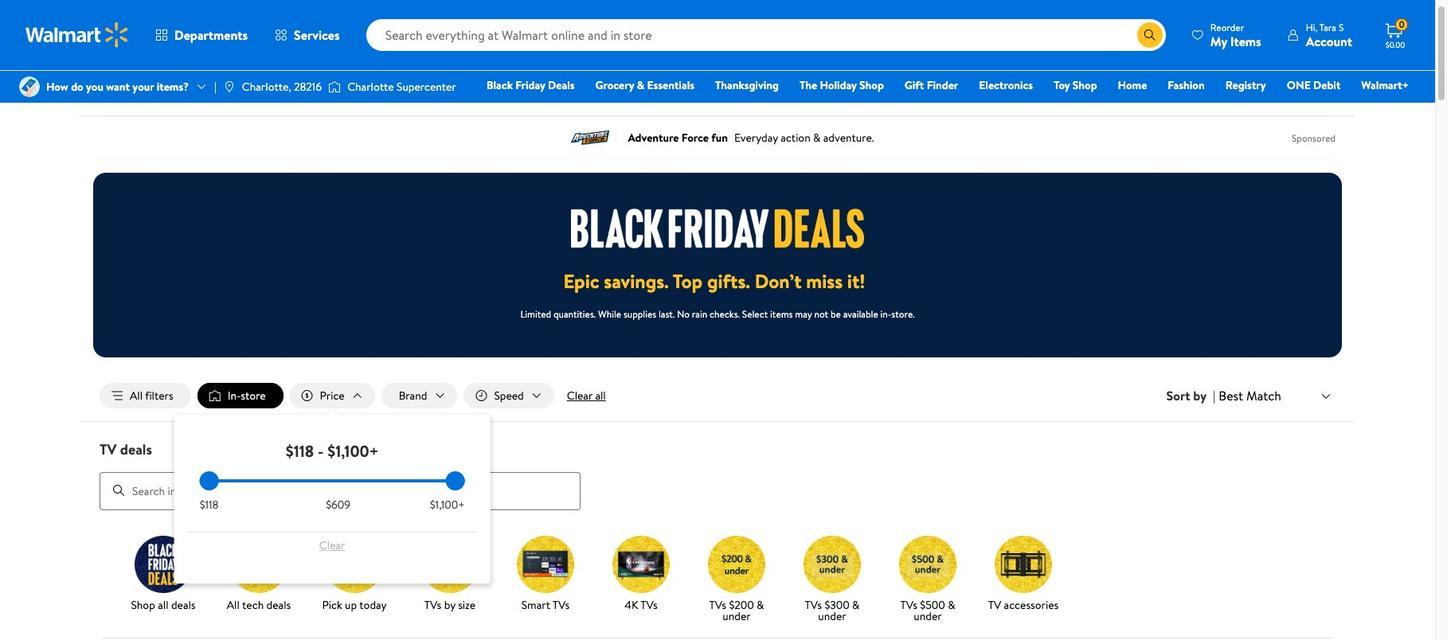 Task type: locate. For each thing, give the bounding box(es) containing it.
tvs left the $500
[[901, 597, 918, 613]]

1 vertical spatial |
[[1213, 387, 1216, 405]]

tvs by size image
[[421, 536, 479, 593]]

reorder
[[1211, 20, 1245, 34]]

& right grocery
[[637, 77, 645, 93]]

 image
[[328, 79, 341, 95], [223, 80, 236, 93]]

walmart black friday deals for days image
[[571, 209, 864, 249]]

$1,100+ right - on the bottom
[[328, 441, 379, 462]]

registry
[[1226, 77, 1267, 93]]

 image right 28216
[[328, 79, 341, 95]]

one debit
[[1287, 77, 1341, 93]]

services button
[[261, 16, 353, 54]]

-
[[318, 441, 324, 462]]

tv inside search box
[[100, 440, 117, 460]]

$300
[[825, 597, 850, 613]]

checks.
[[710, 308, 740, 321]]

28216
[[294, 79, 322, 95]]

in-store
[[228, 388, 266, 404]]

1 horizontal spatial all
[[595, 388, 606, 404]]

shop down shop all deals image in the bottom left of the page
[[131, 597, 155, 613]]

top
[[673, 268, 703, 295]]

hi, tara s account
[[1306, 20, 1353, 50]]

black friday deals
[[487, 77, 575, 93]]

epic savings. top gifts. don't miss it!
[[564, 268, 866, 295]]

tv up 'search' icon
[[100, 440, 117, 460]]

tvs by size
[[425, 597, 476, 613]]

gift
[[905, 77, 924, 93]]

under for $500
[[914, 608, 942, 624]]

tvs left size
[[425, 597, 442, 613]]

deals inside search box
[[120, 440, 152, 460]]

4 tvs from the left
[[710, 597, 727, 613]]

 image
[[19, 76, 40, 97]]

tv deals
[[100, 440, 152, 460]]

deals right tech
[[267, 597, 291, 613]]

items
[[771, 308, 793, 321]]

filters
[[145, 388, 173, 404]]

& right the $500
[[948, 597, 956, 613]]

1 horizontal spatial all
[[227, 597, 240, 613]]

TV deals search field
[[80, 440, 1355, 510]]

0 horizontal spatial deals
[[120, 440, 152, 460]]

 image left charlotte,
[[223, 80, 236, 93]]

0 horizontal spatial all
[[158, 597, 169, 613]]

1 horizontal spatial shop
[[860, 77, 884, 93]]

under down tvs $500 & under image
[[914, 608, 942, 624]]

0 horizontal spatial clear
[[319, 538, 345, 554]]

up
[[345, 597, 357, 613]]

services
[[294, 26, 340, 44]]

charlotte
[[348, 79, 394, 95]]

0 horizontal spatial $118
[[200, 497, 219, 513]]

2 horizontal spatial under
[[914, 608, 942, 624]]

fashion link
[[1161, 76, 1212, 94]]

& inside grocery & essentials link
[[637, 77, 645, 93]]

tvs for tvs by size
[[425, 597, 442, 613]]

tvs for tvs $500 & under
[[901, 597, 918, 613]]

0 horizontal spatial under
[[723, 608, 751, 624]]

deals down shop all deals image in the bottom left of the page
[[171, 597, 196, 613]]

limited quantities. while supplies last. no rain checks. select items may not be available in-store.
[[521, 308, 915, 321]]

by left size
[[444, 597, 456, 613]]

& right $200
[[757, 597, 764, 613]]

& inside tvs $500 & under
[[948, 597, 956, 613]]

holiday
[[820, 77, 857, 93]]

all left tech
[[227, 597, 240, 613]]

under down tvs $300 & under image
[[819, 608, 847, 624]]

1 vertical spatial $118
[[200, 497, 219, 513]]

1 horizontal spatial $118
[[286, 441, 314, 462]]

pick up today image
[[326, 536, 383, 593]]

1 vertical spatial all
[[227, 597, 240, 613]]

0 horizontal spatial shop
[[131, 597, 155, 613]]

tara
[[1320, 20, 1337, 34]]

Search search field
[[366, 19, 1166, 51]]

all inside button
[[595, 388, 606, 404]]

3 tvs from the left
[[641, 597, 658, 613]]

clear inside sort and filter section element
[[567, 388, 593, 404]]

quantities.
[[554, 308, 596, 321]]

all tech deals link
[[218, 536, 300, 614]]

charlotte,
[[242, 79, 291, 95]]

deals
[[120, 440, 152, 460], [171, 597, 196, 613], [267, 597, 291, 613]]

0 horizontal spatial tv
[[100, 440, 117, 460]]

0 horizontal spatial by
[[444, 597, 456, 613]]

items?
[[157, 79, 189, 95]]

tvs left $300
[[805, 597, 822, 613]]

deals for shop all deals
[[171, 597, 196, 613]]

2 tvs from the left
[[553, 597, 570, 613]]

all inside button
[[130, 388, 143, 404]]

1 horizontal spatial  image
[[328, 79, 341, 95]]

electronics for electronics / tvs
[[100, 87, 153, 103]]

clear for clear all
[[567, 388, 593, 404]]

1 vertical spatial by
[[444, 597, 456, 613]]

$0.00
[[1386, 39, 1406, 50]]

best match
[[1219, 387, 1282, 405]]

toy shop link
[[1047, 76, 1105, 94]]

1 horizontal spatial by
[[1194, 387, 1207, 405]]

clear down $609 on the left bottom of page
[[319, 538, 345, 554]]

1 vertical spatial clear
[[319, 538, 345, 554]]

$1108 range field
[[200, 480, 465, 483]]

tvs $500 & under link
[[887, 536, 970, 625]]

under inside tvs $500 & under
[[914, 608, 942, 624]]

not
[[815, 308, 829, 321]]

$118 for $118
[[200, 497, 219, 513]]

tvs left $200
[[710, 597, 727, 613]]

walmart+ link
[[1355, 76, 1417, 94]]

1 horizontal spatial tv
[[989, 597, 1002, 613]]

1 vertical spatial tv
[[989, 597, 1002, 613]]

$1,100+ up tvs by size image
[[430, 497, 465, 513]]

all for all filters
[[130, 388, 143, 404]]

tvs
[[170, 87, 185, 103]]

1 vertical spatial $1,100+
[[430, 497, 465, 513]]

all tech deals image
[[230, 536, 288, 593]]

0 horizontal spatial electronics
[[100, 87, 153, 103]]

smart tvs image
[[517, 536, 574, 593]]

miss
[[807, 268, 843, 295]]

all
[[130, 388, 143, 404], [227, 597, 240, 613]]

1 horizontal spatial $1,100+
[[430, 497, 465, 513]]

& inside 'tvs $200 & under'
[[757, 597, 764, 613]]

tvs $300 & under image
[[804, 536, 861, 593]]

by inside sort and filter section element
[[1194, 387, 1207, 405]]

tvs right 4k
[[641, 597, 658, 613]]

4k tvs
[[625, 597, 658, 613]]

shop right toy
[[1073, 77, 1098, 93]]

1 horizontal spatial under
[[819, 608, 847, 624]]

clear right speed
[[567, 388, 593, 404]]

under inside 'tvs $200 & under'
[[723, 608, 751, 624]]

supplies
[[624, 308, 657, 321]]

sort
[[1167, 387, 1191, 405]]

tvs inside 'tvs $200 & under'
[[710, 597, 727, 613]]

tvs inside tvs $500 & under
[[901, 597, 918, 613]]

1 under from the left
[[723, 608, 751, 624]]

tvs right smart
[[553, 597, 570, 613]]

all left filters
[[130, 388, 143, 404]]

black friday deals link
[[480, 76, 582, 94]]

$609
[[326, 497, 351, 513]]

| right tvs
[[214, 79, 217, 95]]

| inside sort and filter section element
[[1213, 387, 1216, 405]]

2 horizontal spatial deals
[[267, 597, 291, 613]]

| left best in the bottom right of the page
[[1213, 387, 1216, 405]]

grocery
[[596, 77, 634, 93]]

under inside tvs $300 & under
[[819, 608, 847, 624]]

available
[[843, 308, 879, 321]]

& right $300
[[853, 597, 860, 613]]

pick
[[322, 597, 342, 613]]

black
[[487, 77, 513, 93]]

tv for tv deals
[[100, 440, 117, 460]]

one
[[1287, 77, 1311, 93]]

don't
[[755, 268, 802, 295]]

by right sort
[[1194, 387, 1207, 405]]

2 under from the left
[[819, 608, 847, 624]]

0 vertical spatial clear
[[567, 388, 593, 404]]

& for tvs $300 & under
[[853, 597, 860, 613]]

0 vertical spatial tv
[[100, 440, 117, 460]]

pick up today
[[322, 597, 387, 613]]

gifts.
[[707, 268, 751, 295]]

5 tvs from the left
[[805, 597, 822, 613]]

tv left accessories
[[989, 597, 1002, 613]]

0 horizontal spatial  image
[[223, 80, 236, 93]]

3 under from the left
[[914, 608, 942, 624]]

you
[[86, 79, 104, 95]]

electronics link
[[972, 76, 1041, 94], [100, 87, 153, 103]]

1 tvs from the left
[[425, 597, 442, 613]]

 image for charlotte, 28216
[[223, 80, 236, 93]]

electronics for electronics
[[979, 77, 1033, 93]]

1 horizontal spatial deals
[[171, 597, 196, 613]]

pick up today link
[[313, 536, 396, 614]]

0 horizontal spatial all
[[130, 388, 143, 404]]

1 horizontal spatial |
[[1213, 387, 1216, 405]]

search icon image
[[1144, 29, 1157, 41]]

limited
[[521, 308, 551, 321]]

tvs
[[425, 597, 442, 613], [553, 597, 570, 613], [641, 597, 658, 613], [710, 597, 727, 613], [805, 597, 822, 613], [901, 597, 918, 613]]

best match button
[[1216, 385, 1336, 407]]

0 vertical spatial $1,100+
[[328, 441, 379, 462]]

1 vertical spatial all
[[158, 597, 169, 613]]

0 vertical spatial |
[[214, 79, 217, 95]]

under down tvs $200 & under image
[[723, 608, 751, 624]]

deals up 'search' icon
[[120, 440, 152, 460]]

0 horizontal spatial |
[[214, 79, 217, 95]]

all for all tech deals
[[227, 597, 240, 613]]

essentials
[[647, 77, 695, 93]]

tv for tv accessories
[[989, 597, 1002, 613]]

1 horizontal spatial clear
[[567, 388, 593, 404]]

Search in TV deals search field
[[100, 472, 581, 510]]

& for tvs $200 & under
[[757, 597, 764, 613]]

|
[[214, 79, 217, 95], [1213, 387, 1216, 405]]

0 vertical spatial all
[[130, 388, 143, 404]]

0 vertical spatial $118
[[286, 441, 314, 462]]

accessories
[[1004, 597, 1059, 613]]

& inside tvs $300 & under
[[853, 597, 860, 613]]

reorder my items
[[1211, 20, 1262, 50]]

0 vertical spatial by
[[1194, 387, 1207, 405]]

tech
[[242, 597, 264, 613]]

price
[[320, 388, 345, 404]]

tvs inside tvs $300 & under
[[805, 597, 822, 613]]

1 horizontal spatial electronics
[[979, 77, 1033, 93]]

deals for all tech deals
[[267, 597, 291, 613]]

all for shop
[[158, 597, 169, 613]]

tvs for tvs $200 & under
[[710, 597, 727, 613]]

4k tvs link
[[600, 536, 683, 614]]

the holiday shop link
[[793, 76, 891, 94]]

0 vertical spatial all
[[595, 388, 606, 404]]

today
[[360, 597, 387, 613]]

shop right holiday
[[860, 77, 884, 93]]

size
[[458, 597, 476, 613]]

all
[[595, 388, 606, 404], [158, 597, 169, 613]]

rain
[[692, 308, 708, 321]]

while
[[598, 308, 622, 321]]

select
[[742, 308, 768, 321]]

6 tvs from the left
[[901, 597, 918, 613]]



Task type: describe. For each thing, give the bounding box(es) containing it.
store.
[[892, 308, 915, 321]]

by for sort
[[1194, 387, 1207, 405]]

the
[[800, 77, 818, 93]]

shop all deals image
[[135, 536, 192, 593]]

$118 range field
[[200, 480, 465, 483]]

by for tvs
[[444, 597, 456, 613]]

tvs $500 & under image
[[900, 536, 957, 593]]

smart
[[522, 597, 550, 613]]

tv accessories link
[[982, 536, 1065, 614]]

gift finder
[[905, 77, 959, 93]]

2 horizontal spatial shop
[[1073, 77, 1098, 93]]

supercenter
[[397, 79, 456, 95]]

tvs $500 & under
[[901, 597, 956, 624]]

walmart+
[[1362, 77, 1409, 93]]

shop all deals link
[[122, 536, 205, 614]]

no
[[677, 308, 690, 321]]

smart tvs link
[[504, 536, 587, 614]]

my
[[1211, 32, 1228, 50]]

in-store button
[[197, 383, 283, 409]]

tv mounts image
[[995, 536, 1052, 593]]

all filters button
[[100, 383, 191, 409]]

$200
[[729, 597, 754, 613]]

toy shop
[[1054, 77, 1098, 93]]

0
[[1399, 18, 1405, 31]]

charlotte supercenter
[[348, 79, 456, 95]]

thanksgiving link
[[708, 76, 786, 94]]

tv accessories
[[989, 597, 1059, 613]]

store
[[241, 388, 266, 404]]

all for clear
[[595, 388, 606, 404]]

$118 - $1,100+
[[286, 441, 379, 462]]

under for $300
[[819, 608, 847, 624]]

tvs $200 & under
[[710, 597, 764, 624]]

tvs $200 & under image
[[708, 536, 766, 593]]

all filters
[[130, 388, 173, 404]]

in-
[[881, 308, 892, 321]]

items
[[1231, 32, 1262, 50]]

tvs $200 & under link
[[696, 536, 778, 625]]

fashion
[[1168, 77, 1205, 93]]

/
[[160, 87, 164, 103]]

gift finder link
[[898, 76, 966, 94]]

brand button
[[381, 383, 458, 409]]

departments
[[174, 26, 248, 44]]

& for tvs $500 & under
[[948, 597, 956, 613]]

 image for charlotte supercenter
[[328, 79, 341, 95]]

sponsored
[[1292, 131, 1336, 145]]

match
[[1247, 387, 1282, 405]]

thanksgiving
[[715, 77, 779, 93]]

in-
[[228, 388, 241, 404]]

deals
[[548, 77, 575, 93]]

want
[[106, 79, 130, 95]]

sort and filter section element
[[80, 370, 1355, 422]]

0 horizontal spatial $1,100+
[[328, 441, 379, 462]]

speed
[[494, 388, 524, 404]]

departments button
[[142, 16, 261, 54]]

$118 for $118 - $1,100+
[[286, 441, 314, 462]]

how
[[46, 79, 68, 95]]

registry link
[[1219, 76, 1274, 94]]

friday
[[516, 77, 546, 93]]

grocery & essentials link
[[588, 76, 702, 94]]

all tech deals
[[227, 597, 291, 613]]

toy
[[1054, 77, 1070, 93]]

$500
[[920, 597, 946, 613]]

0 $0.00
[[1386, 18, 1406, 50]]

Walmart Site-Wide search field
[[366, 19, 1166, 51]]

tvs for tvs $300 & under
[[805, 597, 822, 613]]

search image
[[112, 485, 125, 497]]

best
[[1219, 387, 1244, 405]]

grocery & essentials
[[596, 77, 695, 93]]

walmart image
[[25, 22, 129, 48]]

last.
[[659, 308, 675, 321]]

clear for clear
[[319, 538, 345, 554]]

brand
[[399, 388, 427, 404]]

account
[[1306, 32, 1353, 50]]

tvs $300 & under
[[805, 597, 860, 624]]

0 horizontal spatial electronics link
[[100, 87, 153, 103]]

home
[[1118, 77, 1148, 93]]

sort by |
[[1167, 387, 1216, 405]]

4k
[[625, 597, 638, 613]]

your
[[133, 79, 154, 95]]

may
[[795, 308, 812, 321]]

smart tvs
[[522, 597, 570, 613]]

under for $200
[[723, 608, 751, 624]]

how do you want your items?
[[46, 79, 189, 95]]

clear all
[[567, 388, 606, 404]]

the holiday shop
[[800, 77, 884, 93]]

price button
[[290, 383, 375, 409]]

home link
[[1111, 76, 1155, 94]]

4k tvs image
[[613, 536, 670, 593]]

clear all button
[[561, 383, 612, 409]]

1 horizontal spatial electronics link
[[972, 76, 1041, 94]]

tvs $300 & under link
[[791, 536, 874, 625]]



Task type: vqa. For each thing, say whether or not it's contained in the screenshot.
Auto
no



